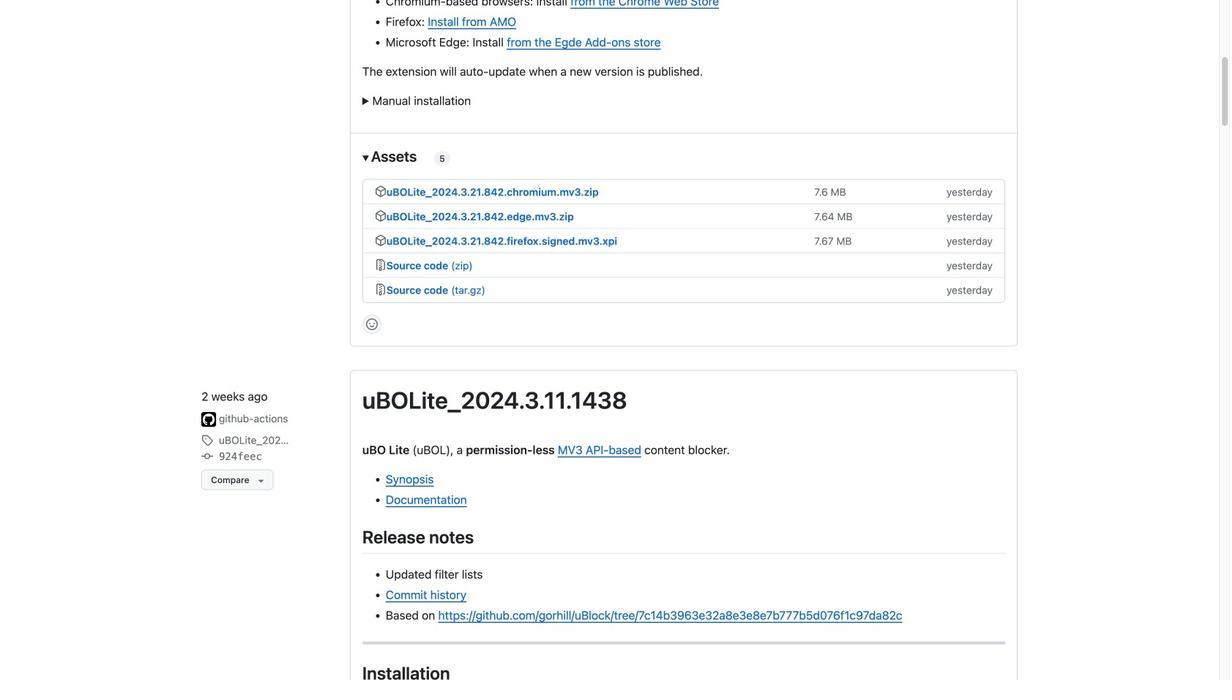 Task type: vqa. For each thing, say whether or not it's contained in the screenshot.
"fanquake" image
no



Task type: describe. For each thing, give the bounding box(es) containing it.
1 package image from the top
[[375, 186, 387, 197]]

tag image
[[202, 435, 213, 447]]

commit image
[[202, 451, 213, 463]]

2 package image from the top
[[375, 210, 387, 222]]

triangle down image
[[255, 475, 267, 487]]

file zip image
[[375, 284, 387, 295]]

package image
[[375, 235, 387, 246]]



Task type: locate. For each thing, give the bounding box(es) containing it.
package image
[[375, 186, 387, 197], [375, 210, 387, 222]]

file zip image
[[375, 259, 387, 271]]

add or remove reactions element
[[362, 315, 382, 334]]

1 vertical spatial package image
[[375, 210, 387, 222]]

0 vertical spatial package image
[[375, 186, 387, 197]]

@github actions image
[[202, 413, 216, 427]]

add or remove reactions image
[[366, 319, 378, 330]]



